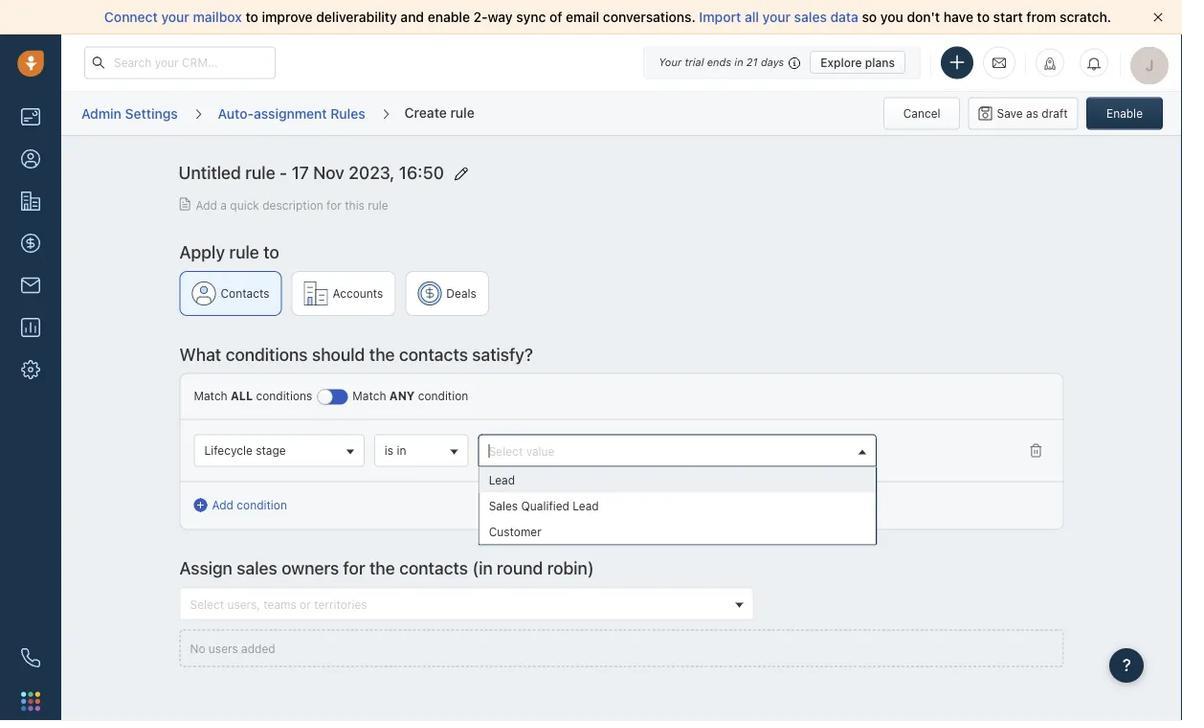 Task type: vqa. For each thing, say whether or not it's contained in the screenshot.
to to the left
yes



Task type: locate. For each thing, give the bounding box(es) containing it.
add for add a quick description for this rule
[[196, 198, 217, 212]]

is in
[[385, 443, 406, 457]]

0 vertical spatial for
[[327, 198, 342, 212]]

match left any at the left bottom of page
[[353, 389, 386, 403]]

rule up contacts
[[229, 241, 259, 262]]

scratch.
[[1060, 9, 1112, 25]]

condition down stage at the left of page
[[237, 498, 287, 512]]

-
[[280, 162, 287, 182]]

1 vertical spatial in
[[397, 443, 406, 457]]

lead option
[[479, 467, 876, 493]]

0 vertical spatial sales
[[794, 9, 827, 25]]

as
[[1027, 107, 1039, 120]]

conditions right the all
[[256, 389, 312, 403]]

for
[[327, 198, 342, 212], [343, 558, 365, 579]]

freshworks switcher image
[[21, 692, 40, 711]]

condition
[[418, 389, 469, 403], [237, 498, 287, 512]]

1 match from the left
[[194, 389, 228, 403]]

match
[[194, 389, 228, 403], [353, 389, 386, 403]]

1 horizontal spatial sales
[[794, 9, 827, 25]]

0 vertical spatial the
[[369, 344, 395, 364]]

mailbox
[[193, 9, 242, 25]]

the right should
[[369, 344, 395, 364]]

in
[[735, 56, 744, 68], [397, 443, 406, 457]]

1 vertical spatial lead
[[573, 499, 599, 512]]

qualified
[[521, 499, 570, 512]]

contacts up "match any condition"
[[399, 344, 468, 364]]

cancel
[[904, 107, 941, 120]]

Search your CRM... text field
[[84, 46, 276, 79]]

to
[[246, 9, 258, 25], [977, 9, 990, 25], [264, 241, 279, 262]]

1 horizontal spatial for
[[343, 558, 365, 579]]

your left mailbox
[[161, 9, 190, 25]]

add condition
[[212, 498, 287, 512]]

to up contacts
[[264, 241, 279, 262]]

2-
[[474, 9, 488, 25]]

0 horizontal spatial condition
[[237, 498, 287, 512]]

enable button
[[1087, 97, 1163, 130]]

match any condition
[[353, 389, 469, 403]]

and
[[401, 9, 424, 25]]

0 horizontal spatial for
[[327, 198, 342, 212]]

create rule
[[405, 104, 475, 120]]

2 match from the left
[[353, 389, 386, 403]]

assignment
[[254, 105, 327, 121]]

explore plans link
[[810, 51, 906, 74]]

2023,
[[349, 162, 395, 182]]

sales qualified lead
[[489, 499, 599, 512]]

1 vertical spatial sales
[[237, 558, 277, 579]]

Select users, teams or territories search field
[[185, 594, 729, 614]]

condition right any at the left bottom of page
[[418, 389, 469, 403]]

assign sales owners for the contacts (in round robin)
[[180, 558, 594, 579]]

for right owners
[[343, 558, 365, 579]]

sales
[[489, 499, 518, 512]]

21
[[747, 56, 758, 68]]

match for match any condition
[[353, 389, 386, 403]]

admin
[[81, 105, 122, 121]]

1 horizontal spatial your
[[763, 9, 791, 25]]

0 horizontal spatial in
[[397, 443, 406, 457]]

the right owners
[[370, 558, 395, 579]]

1 horizontal spatial lead
[[573, 499, 599, 512]]

your
[[161, 9, 190, 25], [763, 9, 791, 25]]

draft
[[1042, 107, 1068, 120]]

admin settings link
[[80, 98, 179, 128]]

you
[[881, 9, 904, 25]]

round
[[497, 558, 543, 579]]

list box
[[479, 467, 876, 544]]

add
[[196, 198, 217, 212], [212, 498, 234, 512]]

lead right qualified
[[573, 499, 599, 512]]

0 vertical spatial lead
[[489, 473, 515, 487]]

sales right assign
[[237, 558, 277, 579]]

plans
[[865, 56, 895, 69]]

contacts
[[399, 344, 468, 364], [399, 558, 468, 579]]

customer
[[489, 525, 542, 538]]

list box containing lead
[[479, 467, 876, 544]]

0 horizontal spatial sales
[[237, 558, 277, 579]]

2 the from the top
[[370, 558, 395, 579]]

1 vertical spatial add
[[212, 498, 234, 512]]

1 vertical spatial the
[[370, 558, 395, 579]]

explore
[[821, 56, 862, 69]]

0 horizontal spatial your
[[161, 9, 190, 25]]

rule right create
[[451, 104, 475, 120]]

in left 21 at the top of the page
[[735, 56, 744, 68]]

to right mailbox
[[246, 9, 258, 25]]

conditions
[[226, 344, 308, 364], [256, 389, 312, 403]]

connect
[[104, 9, 158, 25]]

conditions up match all conditions
[[226, 344, 308, 364]]

what conditions should the contacts satisfy?
[[180, 344, 533, 364]]

lifecycle stage
[[204, 443, 286, 457]]

owners
[[282, 558, 339, 579]]

your right all
[[763, 9, 791, 25]]

start
[[994, 9, 1023, 25]]

add left a in the top left of the page
[[196, 198, 217, 212]]

0 vertical spatial contacts
[[399, 344, 468, 364]]

in right is
[[397, 443, 406, 457]]

0 vertical spatial add
[[196, 198, 217, 212]]

connect your mailbox to improve deliverability and enable 2-way sync of email conversations. import all your sales data so you don't have to start from scratch.
[[104, 9, 1112, 25]]

16:50
[[399, 162, 444, 182]]

import
[[699, 9, 741, 25]]

lead up sales at the left bottom of the page
[[489, 473, 515, 487]]

rule
[[451, 104, 475, 120], [245, 162, 275, 182], [368, 198, 389, 212], [229, 241, 259, 262]]

auto-assignment rules
[[218, 105, 365, 121]]

explore plans
[[821, 56, 895, 69]]

1 vertical spatial conditions
[[256, 389, 312, 403]]

is in button
[[374, 434, 469, 467]]

0 horizontal spatial match
[[194, 389, 228, 403]]

1 the from the top
[[369, 344, 395, 364]]

rule for apply rule to
[[229, 241, 259, 262]]

1 your from the left
[[161, 9, 190, 25]]

of
[[550, 9, 562, 25]]

to left start
[[977, 9, 990, 25]]

match left the all
[[194, 389, 228, 403]]

0 vertical spatial conditions
[[226, 344, 308, 364]]

rule left -
[[245, 162, 275, 182]]

the
[[369, 344, 395, 364], [370, 558, 395, 579]]

1 horizontal spatial match
[[353, 389, 386, 403]]

save as draft
[[997, 107, 1068, 120]]

for left this
[[327, 198, 342, 212]]

2 horizontal spatial to
[[977, 9, 990, 25]]

contacts up select users, teams or territories search box
[[399, 558, 468, 579]]

0 vertical spatial condition
[[418, 389, 469, 403]]

deals
[[447, 287, 477, 300]]

robin)
[[547, 558, 594, 579]]

all
[[231, 389, 253, 403]]

satisfy?
[[472, 344, 533, 364]]

add down lifecycle
[[212, 498, 234, 512]]

import all your sales data link
[[699, 9, 862, 25]]

ends
[[707, 56, 732, 68]]

sales left the data
[[794, 9, 827, 25]]

users
[[209, 642, 238, 655]]

1 horizontal spatial in
[[735, 56, 744, 68]]



Task type: describe. For each thing, give the bounding box(es) containing it.
assign
[[180, 558, 233, 579]]

Select value search field
[[484, 441, 852, 461]]

is
[[385, 443, 394, 457]]

rule for untitled rule - 17 nov 2023, 16:50
[[245, 162, 275, 182]]

what's new image
[[1044, 57, 1057, 70]]

add for add condition
[[212, 498, 234, 512]]

improve
[[262, 9, 313, 25]]

1 vertical spatial for
[[343, 558, 365, 579]]

untitled
[[179, 162, 241, 182]]

save
[[997, 107, 1023, 120]]

send email image
[[993, 55, 1006, 71]]

0 horizontal spatial to
[[246, 9, 258, 25]]

1 vertical spatial condition
[[237, 498, 287, 512]]

stage
[[256, 443, 286, 457]]

rule for create rule
[[451, 104, 475, 120]]

auto-
[[218, 105, 254, 121]]

(in
[[472, 558, 493, 579]]

connect your mailbox link
[[104, 9, 246, 25]]

conversations.
[[603, 9, 696, 25]]

trial
[[685, 56, 704, 68]]

match for match all conditions
[[194, 389, 228, 403]]

way
[[488, 9, 513, 25]]

in inside button
[[397, 443, 406, 457]]

enable
[[1107, 107, 1143, 120]]

lifecycle
[[204, 443, 253, 457]]

don't
[[907, 9, 940, 25]]

from
[[1027, 9, 1057, 25]]

sync
[[516, 9, 546, 25]]

description
[[263, 198, 323, 212]]

should
[[312, 344, 365, 364]]

1 horizontal spatial to
[[264, 241, 279, 262]]

apply
[[180, 241, 225, 262]]

contacts link
[[180, 271, 282, 316]]

deals link
[[405, 271, 489, 316]]

customer option
[[479, 519, 876, 544]]

match all conditions
[[194, 389, 312, 403]]

nov
[[313, 162, 345, 182]]

this
[[345, 198, 365, 212]]

lifecycle stage button
[[194, 434, 365, 467]]

contacts
[[221, 287, 270, 300]]

1 vertical spatial contacts
[[399, 558, 468, 579]]

rule right this
[[368, 198, 389, 212]]

your
[[659, 56, 682, 68]]

any
[[390, 389, 415, 403]]

accounts link
[[292, 271, 396, 316]]

rules
[[331, 105, 365, 121]]

phone element
[[11, 639, 50, 677]]

add a quick description for this rule
[[196, 198, 389, 212]]

2 your from the left
[[763, 9, 791, 25]]

deliverability
[[316, 9, 397, 25]]

close image
[[1154, 12, 1163, 22]]

accounts
[[333, 287, 383, 300]]

1 horizontal spatial condition
[[418, 389, 469, 403]]

0 vertical spatial in
[[735, 56, 744, 68]]

a
[[221, 198, 227, 212]]

your trial ends in 21 days
[[659, 56, 784, 68]]

17
[[292, 162, 309, 182]]

sales qualified lead option
[[479, 493, 876, 519]]

so
[[862, 9, 877, 25]]

cancel button
[[884, 97, 961, 130]]

enable
[[428, 9, 470, 25]]

0 horizontal spatial lead
[[489, 473, 515, 487]]

auto-assignment rules link
[[217, 98, 366, 128]]

added
[[241, 642, 275, 655]]

all
[[745, 9, 759, 25]]

phone image
[[21, 648, 40, 667]]

add condition link
[[194, 497, 287, 514]]

email
[[566, 9, 600, 25]]

days
[[761, 56, 784, 68]]

quick
[[230, 198, 259, 212]]

no
[[190, 642, 205, 655]]

settings
[[125, 105, 178, 121]]

admin settings
[[81, 105, 178, 121]]

have
[[944, 9, 974, 25]]

create
[[405, 104, 447, 120]]

data
[[831, 9, 859, 25]]

no users added
[[190, 642, 275, 655]]

save as draft button
[[969, 97, 1079, 130]]

untitled rule - 17 nov 2023, 16:50
[[179, 162, 444, 182]]



